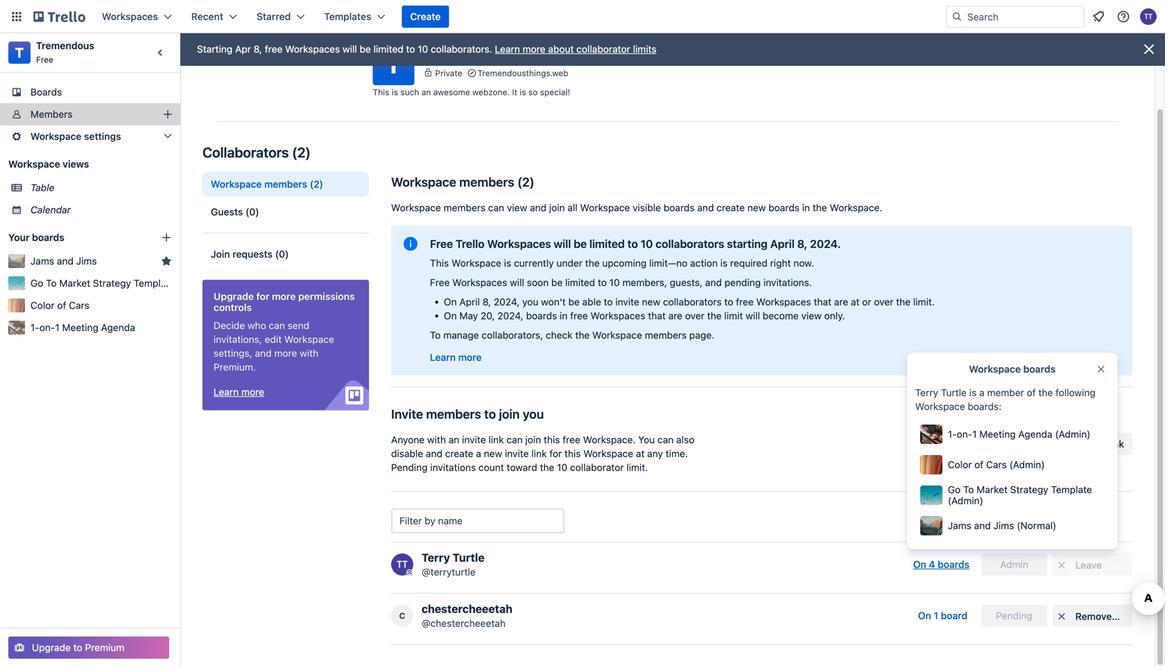 Task type: vqa. For each thing, say whether or not it's contained in the screenshot.
right Team
no



Task type: describe. For each thing, give the bounding box(es) containing it.
1 for 1-on-1 meeting agenda (admin)
[[973, 429, 977, 440]]

webzone.
[[472, 87, 510, 97]]

terry turtle (terryturtle) image
[[1140, 8, 1157, 25]]

on for on 1 board
[[918, 611, 931, 622]]

(admin) for template
[[948, 496, 983, 507]]

who
[[248, 320, 266, 332]]

1 vertical spatial 2024,
[[498, 310, 523, 322]]

1 horizontal spatial this
[[565, 448, 581, 460]]

on for on april 8, 2024, you won't be able to invite new collaborators to free workspaces that are at or over the limit. on may 20, 2024, boards in free workspaces that are over the limit will become view only.
[[444, 297, 457, 308]]

to inside 'link'
[[73, 643, 82, 654]]

more down edit
[[274, 348, 297, 359]]

primary element
[[0, 0, 1165, 33]]

color of cars (admin)
[[948, 460, 1045, 471]]

limits
[[633, 43, 657, 55]]

now.
[[794, 258, 814, 269]]

of for color of cars (admin)
[[975, 460, 984, 471]]

be right soon on the top of page
[[551, 277, 563, 289]]

calendar link
[[31, 203, 172, 217]]

(0) inside "link"
[[275, 249, 289, 260]]

disable invite link
[[938, 439, 1017, 450]]

@terryturtle
[[422, 567, 476, 578]]

0 horizontal spatial over
[[685, 310, 705, 322]]

more down manage on the left
[[458, 352, 482, 363]]

it
[[512, 87, 517, 97]]

workspace settings button
[[0, 126, 180, 148]]

8, for starting apr 8, free workspaces will be limited to 10 collaborators. learn more about collaborator limits
[[254, 43, 262, 55]]

boards up the right
[[769, 202, 800, 214]]

2 horizontal spatial new
[[748, 202, 766, 214]]

workspaces down able
[[591, 310, 645, 322]]

tremendous link
[[36, 40, 94, 51]]

so
[[529, 87, 538, 97]]

learn for learn more link
[[430, 352, 456, 363]]

and down action
[[705, 277, 722, 289]]

members inside workspace members (2) link
[[264, 179, 307, 190]]

0 vertical spatial workspace.
[[830, 202, 883, 214]]

about
[[548, 43, 574, 55]]

starred icon image
[[161, 256, 172, 267]]

0 vertical spatial collaborator
[[577, 43, 630, 55]]

invite inside on april 8, 2024, you won't be able to invite new collaborators to free workspaces that are at or over the limit. on may 20, 2024, boards in free workspaces that are over the limit will become view only.
[[616, 297, 639, 308]]

to up the upcoming
[[627, 238, 638, 251]]

on left may
[[444, 310, 457, 322]]

count
[[479, 462, 504, 474]]

market for go to market strategy template
[[59, 278, 90, 289]]

0 vertical spatial that
[[814, 297, 832, 308]]

table
[[31, 182, 54, 194]]

this for this workspace is currently under the upcoming limit—no action is required right now.
[[430, 258, 449, 269]]

boards
[[31, 86, 62, 98]]

workspaces up currently
[[487, 238, 551, 251]]

new inside anyone with an invite link can join this free workspace. you can also disable and create a new invite link for this workspace at any time. pending invitations count toward the 10 collaborator limit.
[[484, 448, 502, 460]]

create button
[[402, 6, 449, 28]]

be down templates dropdown button
[[360, 43, 371, 55]]

to manage collaborators, check the workspace members page.
[[430, 330, 715, 341]]

this for this is such an awesome webzone. it is so special!
[[373, 87, 389, 97]]

Search field
[[963, 6, 1084, 27]]

invite for invite with link
[[1059, 439, 1084, 450]]

0 horizontal spatial are
[[668, 310, 683, 322]]

page.
[[689, 330, 715, 341]]

20,
[[481, 310, 495, 322]]

workspaces up become
[[756, 297, 811, 308]]

tremendous
[[36, 40, 94, 51]]

collaborators,
[[482, 330, 543, 341]]

recent button
[[183, 6, 246, 28]]

free trello workspaces will be limited to 10 collaborators starting april 8, 2024.
[[430, 238, 841, 251]]

action
[[690, 258, 718, 269]]

the right under at the left of page
[[585, 258, 600, 269]]

0 vertical spatial collaborators
[[656, 238, 724, 251]]

all
[[568, 202, 578, 214]]

settings
[[84, 131, 121, 142]]

limit. inside on april 8, 2024, you won't be able to invite new collaborators to free workspaces that are at or over the limit. on may 20, 2024, boards in free workspaces that are over the limit will become view only.
[[913, 297, 935, 308]]

jims for jams and jims
[[76, 256, 97, 267]]

workspace members (2) link
[[203, 172, 369, 197]]

jams and jims link
[[31, 255, 155, 268]]

invite down invite members to join you
[[462, 435, 486, 446]]

1 vertical spatial join
[[499, 407, 520, 422]]

boards right visible at right
[[664, 202, 695, 214]]

recent
[[191, 11, 223, 22]]

on 4 boards
[[913, 559, 970, 571]]

0 vertical spatial over
[[874, 297, 894, 308]]

upgrade to premium
[[32, 643, 124, 654]]

pending inside anyone with an invite link can join this free workspace. you can also disable and create a new invite link for this workspace at any time. pending invitations count toward the 10 collaborator limit.
[[391, 462, 428, 474]]

in inside on april 8, 2024, you won't be able to invite new collaborators to free workspaces that are at or over the limit. on may 20, 2024, boards in free workspaces that are over the limit will become view only.
[[560, 310, 568, 322]]

boards down "calendar"
[[32, 232, 64, 243]]

leave
[[1076, 560, 1102, 572]]

strategy for go to market strategy template (admin)
[[1010, 484, 1049, 496]]

under
[[557, 258, 583, 269]]

0 vertical spatial in
[[802, 202, 810, 214]]

premium
[[85, 643, 124, 654]]

view inside on april 8, 2024, you won't be able to invite new collaborators to free workspaces that are at or over the limit. on may 20, 2024, boards in free workspaces that are over the limit will become view only.
[[801, 310, 822, 322]]

at inside on april 8, 2024, you won't be able to invite new collaborators to free workspaces that are at or over the limit. on may 20, 2024, boards in free workspaces that are over the limit will become view only.
[[851, 297, 860, 308]]

templates
[[324, 11, 371, 22]]

member
[[987, 387, 1024, 399]]

will up under at the left of page
[[554, 238, 571, 251]]

upgrade for more permissions controls decide who can send invitations, edit workspace settings, and more with premium.
[[214, 291, 355, 373]]

only.
[[824, 310, 845, 322]]

create inside anyone with an invite link can join this free workspace. you can also disable and create a new invite link for this workspace at any time. pending invitations count toward the 10 collaborator limit.
[[445, 448, 473, 460]]

won't
[[541, 297, 566, 308]]

1 horizontal spatial to
[[430, 330, 441, 341]]

the left "limit"
[[707, 310, 722, 322]]

agenda for 1-on-1 meeting agenda
[[101, 322, 135, 334]]

and down your boards with 4 items element
[[57, 256, 74, 267]]

check
[[546, 330, 573, 341]]

sm image
[[1055, 559, 1069, 573]]

collaborators inside on april 8, 2024, you won't be able to invite new collaborators to free workspaces that are at or over the limit. on may 20, 2024, boards in free workspaces that are over the limit will become view only.
[[663, 297, 722, 308]]

you for 2024,
[[522, 297, 539, 308]]

invite members to join you
[[391, 407, 544, 422]]

leave link
[[1053, 554, 1133, 576]]

link inside button
[[1001, 439, 1017, 450]]

calendar
[[31, 204, 71, 216]]

boards right 4
[[938, 559, 970, 571]]

toward
[[507, 462, 537, 474]]

table link
[[31, 181, 172, 195]]

invite for invite members to join you
[[391, 407, 423, 422]]

and left all
[[530, 202, 547, 214]]

members link
[[0, 103, 180, 126]]

the inside anyone with an invite link can join this free workspace. you can also disable and create a new invite link for this workspace at any time. pending invitations count toward the 10 collaborator limit.
[[540, 462, 554, 474]]

is right it
[[520, 87, 526, 97]]

guests
[[211, 206, 243, 218]]

2 horizontal spatial learn
[[495, 43, 520, 55]]

10 down create button
[[418, 43, 428, 55]]

on- for 1-on-1 meeting agenda
[[39, 322, 55, 334]]

workspace inside workspace members (2) link
[[211, 179, 262, 190]]

workspace inside terry turtle is a member of the following workspace boards:
[[915, 401, 965, 413]]

remove… link
[[1053, 606, 1133, 628]]

disable
[[938, 439, 971, 450]]

following
[[1056, 387, 1096, 399]]

you for join
[[523, 407, 544, 422]]

add board image
[[161, 232, 172, 243]]

starting
[[727, 238, 768, 251]]

at inside anyone with an invite link can join this free workspace. you can also disable and create a new invite link for this workspace at any time. pending invitations count toward the 10 collaborator limit.
[[636, 448, 645, 460]]

workspace navigation collapse icon image
[[151, 43, 171, 62]]

on april 8, 2024, you won't be able to invite new collaborators to free workspaces that are at or over the limit. on may 20, 2024, boards in free workspaces that are over the limit will become view only.
[[444, 297, 935, 322]]

color of cars
[[31, 300, 89, 311]]

invitations
[[430, 462, 476, 474]]

invitations.
[[764, 277, 812, 289]]

premium.
[[214, 362, 256, 373]]

more up tremendousthings.web link
[[523, 43, 546, 55]]

learn for learn more button on the bottom of page
[[214, 387, 239, 398]]

boards up member
[[1023, 364, 1056, 375]]

meeting for 1-on-1 meeting agenda (admin)
[[980, 429, 1016, 440]]

is inside terry turtle is a member of the following workspace boards:
[[970, 387, 977, 399]]

upgrade for upgrade for more permissions controls decide who can send invitations, edit workspace settings, and more with premium.
[[214, 291, 254, 302]]

of inside terry turtle is a member of the following workspace boards:
[[1027, 387, 1036, 399]]

1 vertical spatial (admin)
[[1010, 460, 1045, 471]]

0 horizontal spatial an
[[422, 87, 431, 97]]

admin button
[[981, 554, 1047, 576]]

chestercheeetah
[[422, 603, 513, 616]]

0 horizontal spatial workspace members (2)
[[211, 179, 323, 190]]

template for go to market strategy template
[[134, 278, 175, 289]]

any
[[647, 448, 663, 460]]

upcoming
[[602, 258, 647, 269]]

templates button
[[316, 6, 394, 28]]

terry for terry turtle is a member of the following workspace boards:
[[915, 387, 938, 399]]

and up action
[[697, 202, 714, 214]]

limited for trello
[[589, 238, 625, 251]]

tremendousthings.web
[[478, 68, 568, 78]]

collaborators (2)
[[203, 144, 311, 161]]

meeting for 1-on-1 meeting agenda
[[62, 322, 98, 334]]

10 up limit—no
[[641, 238, 653, 251]]

(admin) for agenda
[[1055, 429, 1091, 440]]

starred
[[257, 11, 291, 22]]

able
[[582, 297, 601, 308]]

jams for jams and jims (normal)
[[948, 521, 972, 532]]

this is such an awesome webzone. it is so special!
[[373, 87, 570, 97]]

of for color of cars
[[57, 300, 66, 311]]

the right check
[[575, 330, 590, 341]]

t
[[15, 44, 24, 61]]

requests
[[233, 249, 273, 260]]

0 notifications image
[[1090, 8, 1107, 25]]

workspaces up 20, at left top
[[452, 277, 507, 289]]

disable invite link button
[[929, 434, 1026, 456]]

to down create button
[[406, 43, 415, 55]]

more up send
[[272, 291, 296, 302]]

on 1 board link
[[910, 606, 976, 628]]

10 down "this workspace is currently under the upcoming limit—no action is required right now."
[[609, 277, 620, 289]]

learn more button
[[214, 386, 264, 400]]

invite with link
[[1059, 439, 1124, 450]]

1 horizontal spatial 1
[[934, 611, 938, 622]]

1 for 1-on-1 meeting agenda
[[55, 322, 59, 334]]

with for invite with link
[[1086, 439, 1106, 450]]

workspaces down the starred dropdown button
[[285, 43, 340, 55]]

soon
[[527, 277, 549, 289]]

visible
[[633, 202, 661, 214]]

invite up the toward at the left bottom of page
[[505, 448, 529, 460]]

trello
[[456, 238, 485, 251]]

anyone
[[391, 435, 425, 446]]

learn more about collaborator limits link
[[495, 43, 657, 55]]

or
[[862, 297, 872, 308]]

members
[[31, 109, 72, 120]]

to up "limit"
[[724, 297, 733, 308]]

jims for jams and jims (normal)
[[994, 521, 1014, 532]]

0 vertical spatial are
[[834, 297, 848, 308]]

open information menu image
[[1117, 10, 1131, 24]]

1 horizontal spatial april
[[770, 238, 795, 251]]



Task type: locate. For each thing, give the bounding box(es) containing it.
1-on-1 meeting agenda
[[31, 322, 135, 334]]

0 vertical spatial template
[[134, 278, 175, 289]]

upgrade
[[214, 291, 254, 302], [32, 643, 71, 654]]

workspaces inside popup button
[[102, 11, 158, 22]]

1 horizontal spatial of
[[975, 460, 984, 471]]

workspace settings
[[31, 131, 121, 142]]

cars for color of cars (admin)
[[986, 460, 1007, 471]]

limited up "this workspace is currently under the upcoming limit—no action is required right now."
[[589, 238, 625, 251]]

an inside anyone with an invite link can join this free workspace. you can also disable and create a new invite link for this workspace at any time. pending invitations count toward the 10 collaborator limit.
[[449, 435, 459, 446]]

0 vertical spatial an
[[422, 87, 431, 97]]

1 vertical spatial agenda
[[1019, 429, 1053, 440]]

starred button
[[248, 6, 313, 28]]

pending inside 'button'
[[996, 611, 1033, 622]]

1 vertical spatial turtle
[[453, 552, 485, 565]]

to
[[406, 43, 415, 55], [627, 238, 638, 251], [598, 277, 607, 289], [604, 297, 613, 308], [724, 297, 733, 308], [484, 407, 496, 422], [73, 643, 82, 654]]

and inside upgrade for more permissions controls decide who can send invitations, edit workspace settings, and more with premium.
[[255, 348, 272, 359]]

upgrade inside upgrade to premium 'link'
[[32, 643, 71, 654]]

2 horizontal spatial to
[[963, 484, 974, 496]]

meeting
[[62, 322, 98, 334], [980, 429, 1016, 440]]

1 horizontal spatial that
[[814, 297, 832, 308]]

also
[[676, 435, 695, 446]]

cars up 1-on-1 meeting agenda
[[69, 300, 89, 311]]

join inside anyone with an invite link can join this free workspace. you can also disable and create a new invite link for this workspace at any time. pending invitations count toward the 10 collaborator limit.
[[525, 435, 541, 446]]

8, for on april 8, 2024, you won't be able to invite new collaborators to free workspaces that are at or over the limit. on may 20, 2024, boards in free workspaces that are over the limit will become view only.
[[483, 297, 491, 308]]

limit—no
[[649, 258, 688, 269]]

strategy
[[93, 278, 131, 289], [1010, 484, 1049, 496]]

1 horizontal spatial for
[[550, 448, 562, 460]]

2024.
[[810, 238, 841, 251]]

(admin) inside go to market strategy template (admin)
[[948, 496, 983, 507]]

can
[[488, 202, 504, 214], [269, 320, 285, 332], [507, 435, 523, 446], [658, 435, 674, 446]]

learn up "tremendousthings.web"
[[495, 43, 520, 55]]

2 vertical spatial join
[[525, 435, 541, 446]]

jims inside jams and jims link
[[76, 256, 97, 267]]

an
[[422, 87, 431, 97], [449, 435, 459, 446]]

0 horizontal spatial (0)
[[246, 206, 259, 218]]

guests (0) link
[[203, 200, 369, 225]]

learn more down manage on the left
[[430, 352, 482, 363]]

0 horizontal spatial at
[[636, 448, 645, 460]]

admin
[[1000, 559, 1029, 571]]

terry for terry turtle @terryturtle
[[422, 552, 450, 565]]

learn inside button
[[214, 387, 239, 398]]

0 vertical spatial 1
[[55, 322, 59, 334]]

limit. inside anyone with an invite link can join this free workspace. you can also disable and create a new invite link for this workspace at any time. pending invitations count toward the 10 collaborator limit.
[[627, 462, 648, 474]]

collaborators up action
[[656, 238, 724, 251]]

1 horizontal spatial color
[[948, 460, 972, 471]]

is
[[392, 87, 398, 97], [520, 87, 526, 97], [504, 258, 511, 269], [720, 258, 728, 269], [970, 387, 977, 399]]

is right action
[[720, 258, 728, 269]]

with right anyone
[[427, 435, 446, 446]]

template inside go to market strategy template (admin)
[[1051, 484, 1092, 496]]

will
[[343, 43, 357, 55], [554, 238, 571, 251], [510, 277, 524, 289], [746, 310, 760, 322]]

0 horizontal spatial new
[[484, 448, 502, 460]]

you
[[638, 435, 655, 446]]

0 vertical spatial limit.
[[913, 297, 935, 308]]

anyone with an invite link can join this free workspace. you can also disable and create a new invite link for this workspace at any time. pending invitations count toward the 10 collaborator limit.
[[391, 435, 695, 474]]

are up only. on the right top of page
[[834, 297, 848, 308]]

strategy for go to market strategy template
[[93, 278, 131, 289]]

0 vertical spatial cars
[[69, 300, 89, 311]]

0 horizontal spatial that
[[648, 310, 666, 322]]

limit. right or
[[913, 297, 935, 308]]

turtle
[[941, 387, 967, 399], [453, 552, 485, 565]]

color of cars link
[[31, 299, 172, 313]]

manage
[[443, 330, 479, 341]]

to right able
[[604, 297, 613, 308]]

0 vertical spatial to
[[46, 278, 57, 289]]

for inside anyone with an invite link can join this free workspace. you can also disable and create a new invite link for this workspace at any time. pending invitations count toward the 10 collaborator limit.
[[550, 448, 562, 460]]

1- for 1-on-1 meeting agenda
[[31, 322, 39, 334]]

on left board
[[918, 611, 931, 622]]

the right or
[[896, 297, 911, 308]]

be inside on april 8, 2024, you won't be able to invite new collaborators to free workspaces that are at or over the limit. on may 20, 2024, boards in free workspaces that are over the limit will become view only.
[[568, 297, 580, 308]]

1 vertical spatial meeting
[[980, 429, 1016, 440]]

0 horizontal spatial strategy
[[93, 278, 131, 289]]

0 vertical spatial april
[[770, 238, 795, 251]]

agenda for 1-on-1 meeting agenda (admin)
[[1019, 429, 1053, 440]]

are
[[834, 297, 848, 308], [668, 310, 683, 322]]

turtle for terry turtle @terryturtle
[[453, 552, 485, 565]]

this workspace is currently under the upcoming limit—no action is required right now.
[[430, 258, 814, 269]]

workspace.
[[830, 202, 883, 214], [583, 435, 636, 446]]

terry turtle is a member of the following workspace boards:
[[915, 387, 1096, 413]]

collaborator inside anyone with an invite link can join this free workspace. you can also disable and create a new invite link for this workspace at any time. pending invitations count toward the 10 collaborator limit.
[[570, 462, 624, 474]]

jams and jims
[[31, 256, 97, 267]]

strategy inside go to market strategy template (admin)
[[1010, 484, 1049, 496]]

board
[[941, 611, 968, 622]]

1 vertical spatial to
[[430, 330, 441, 341]]

1-on-1 meeting agenda link
[[31, 321, 172, 335]]

with down send
[[300, 348, 319, 359]]

market down color of cars (admin)
[[977, 484, 1008, 496]]

workspace inside 'workspace settings' popup button
[[31, 131, 81, 142]]

strategy up the (normal)
[[1010, 484, 1049, 496]]

0 vertical spatial turtle
[[941, 387, 967, 399]]

be left able
[[568, 297, 580, 308]]

that down members,
[[648, 310, 666, 322]]

jams and jims (normal)
[[948, 521, 1057, 532]]

color down disable
[[948, 460, 972, 471]]

0 horizontal spatial jims
[[76, 256, 97, 267]]

1 vertical spatial new
[[642, 297, 660, 308]]

color up 1-on-1 meeting agenda
[[31, 300, 55, 311]]

0 vertical spatial meeting
[[62, 322, 98, 334]]

pending
[[725, 277, 761, 289]]

with inside upgrade for more permissions controls decide who can send invitations, edit workspace settings, and more with premium.
[[300, 348, 319, 359]]

color for color of cars
[[31, 300, 55, 311]]

will down the templates
[[343, 43, 357, 55]]

awesome
[[433, 87, 470, 97]]

0 vertical spatial limited
[[374, 43, 404, 55]]

to up color of cars
[[46, 278, 57, 289]]

to inside go to market strategy template (admin)
[[963, 484, 974, 496]]

on- down color of cars
[[39, 322, 55, 334]]

pending button
[[981, 606, 1047, 628]]

go up color of cars
[[31, 278, 43, 289]]

workspace inside upgrade for more permissions controls decide who can send invitations, edit workspace settings, and more with premium.
[[284, 334, 334, 345]]

turtle up disable
[[941, 387, 967, 399]]

0 horizontal spatial template
[[134, 278, 175, 289]]

1 horizontal spatial a
[[979, 387, 985, 399]]

1 horizontal spatial strategy
[[1010, 484, 1049, 496]]

be up under at the left of page
[[574, 238, 587, 251]]

2 vertical spatial 8,
[[483, 297, 491, 308]]

is left currently
[[504, 258, 511, 269]]

you down soon on the top of page
[[522, 297, 539, 308]]

1 vertical spatial an
[[449, 435, 459, 446]]

of right member
[[1027, 387, 1036, 399]]

2024, up 20, at left top
[[494, 297, 520, 308]]

more down premium.
[[241, 387, 264, 398]]

the up 2024.
[[813, 202, 827, 214]]

1 vertical spatial color
[[948, 460, 972, 471]]

1 vertical spatial you
[[523, 407, 544, 422]]

1 horizontal spatial turtle
[[941, 387, 967, 399]]

currently
[[514, 258, 554, 269]]

that up only. on the right top of page
[[814, 297, 832, 308]]

0 vertical spatial 8,
[[254, 43, 262, 55]]

2 vertical spatial 1
[[934, 611, 938, 622]]

cars down disable invite link button
[[986, 460, 1007, 471]]

the inside terry turtle is a member of the following workspace boards:
[[1039, 387, 1053, 399]]

turtle up the @terryturtle on the bottom left
[[453, 552, 485, 565]]

free down the tremendous
[[36, 55, 53, 65]]

to for go to market strategy template (admin)
[[963, 484, 974, 496]]

1 horizontal spatial upgrade
[[214, 291, 254, 302]]

jims left the (normal)
[[994, 521, 1014, 532]]

go for go to market strategy template
[[31, 278, 43, 289]]

and down edit
[[255, 348, 272, 359]]

upgrade up decide
[[214, 291, 254, 302]]

search image
[[952, 11, 963, 22]]

0 vertical spatial for
[[256, 291, 269, 302]]

0 horizontal spatial a
[[476, 448, 481, 460]]

0 vertical spatial free
[[36, 55, 53, 65]]

agenda down terry turtle is a member of the following workspace boards:
[[1019, 429, 1053, 440]]

template
[[134, 278, 175, 289], [1051, 484, 1092, 496]]

workspace. left you
[[583, 435, 636, 446]]

1 horizontal spatial jims
[[994, 521, 1014, 532]]

terry inside terry turtle is a member of the following workspace boards:
[[915, 387, 938, 399]]

to for go to market strategy template
[[46, 278, 57, 289]]

jams up on 4 boards
[[948, 521, 972, 532]]

learn down premium.
[[214, 387, 239, 398]]

more inside learn more button
[[241, 387, 264, 398]]

go inside go to market strategy template (admin)
[[948, 484, 961, 496]]

1 horizontal spatial (admin)
[[1010, 460, 1045, 471]]

with inside button
[[1086, 439, 1106, 450]]

8, inside on april 8, 2024, you won't be able to invite new collaborators to free workspaces that are at or over the limit. on may 20, 2024, boards in free workspaces that are over the limit will become view only.
[[483, 297, 491, 308]]

private
[[435, 68, 462, 78]]

edit
[[265, 334, 282, 345]]

(admin) up jams and jims (normal) on the right bottom of the page
[[948, 496, 983, 507]]

workspace inside anyone with an invite link can join this free workspace. you can also disable and create a new invite link for this workspace at any time. pending invitations count toward the 10 collaborator limit.
[[584, 448, 633, 460]]

0 horizontal spatial this
[[544, 435, 560, 446]]

required
[[730, 258, 768, 269]]

is up the boards:
[[970, 387, 977, 399]]

1 vertical spatial learn
[[430, 352, 456, 363]]

to left manage on the left
[[430, 330, 441, 341]]

permissions
[[298, 291, 355, 302]]

your boards with 4 items element
[[8, 230, 140, 246]]

template down starred icon
[[134, 278, 175, 289]]

join requests (0) link
[[203, 242, 369, 267]]

boards link
[[0, 81, 180, 103]]

join
[[211, 249, 230, 260]]

become
[[763, 310, 799, 322]]

collaborator
[[577, 43, 630, 55], [570, 462, 624, 474]]

(admin) up go to market strategy template (admin)
[[1010, 460, 1045, 471]]

jams inside jams and jims link
[[31, 256, 54, 267]]

apr
[[235, 43, 251, 55]]

meeting inside 1-on-1 meeting agenda link
[[62, 322, 98, 334]]

new up count on the bottom of the page
[[484, 448, 502, 460]]

on for on 4 boards
[[913, 559, 926, 571]]

at left or
[[851, 297, 860, 308]]

new inside on april 8, 2024, you won't be able to invite new collaborators to free workspaces that are at or over the limit. on may 20, 2024, boards in free workspaces that are over the limit will become view only.
[[642, 297, 660, 308]]

0 horizontal spatial view
[[507, 202, 527, 214]]

2 horizontal spatial join
[[549, 202, 565, 214]]

upgrade for upgrade to premium
[[32, 643, 71, 654]]

1 vertical spatial pending
[[996, 611, 1033, 622]]

for inside upgrade for more permissions controls decide who can send invitations, edit workspace settings, and more with premium.
[[256, 291, 269, 302]]

over up page.
[[685, 310, 705, 322]]

collaborators
[[656, 238, 724, 251], [663, 297, 722, 308]]

a inside anyone with an invite link can join this free workspace. you can also disable and create a new invite link for this workspace at any time. pending invitations count toward the 10 collaborator limit.
[[476, 448, 481, 460]]

you inside on april 8, 2024, you won't be able to invite new collaborators to free workspaces that are at or over the limit. on may 20, 2024, boards in free workspaces that are over the limit will become view only.
[[522, 297, 539, 308]]

2 horizontal spatial 8,
[[797, 238, 808, 251]]

0 vertical spatial join
[[549, 202, 565, 214]]

2 horizontal spatial 1
[[973, 429, 977, 440]]

and down go to market strategy template (admin)
[[974, 521, 991, 532]]

right
[[770, 258, 791, 269]]

invite inside button
[[1059, 439, 1084, 450]]

boards inside on april 8, 2024, you won't be able to invite new collaborators to free workspaces that are at or over the limit. on may 20, 2024, boards in free workspaces that are over the limit will become view only.
[[526, 310, 557, 322]]

will right "limit"
[[746, 310, 760, 322]]

1 vertical spatial 1-
[[948, 429, 957, 440]]

in
[[802, 202, 810, 214], [560, 310, 568, 322]]

will left soon on the top of page
[[510, 277, 524, 289]]

jams for jams and jims
[[31, 256, 54, 267]]

back to home image
[[33, 6, 85, 28]]

1 horizontal spatial in
[[802, 202, 810, 214]]

free for free trello workspaces will be limited to 10 collaborators starting april 8, 2024.
[[430, 238, 453, 251]]

controls
[[214, 302, 252, 314]]

tremendous free
[[36, 40, 94, 65]]

market for go to market strategy template (admin)
[[977, 484, 1008, 496]]

1 horizontal spatial workspace members (2)
[[391, 175, 535, 190]]

turtle inside terry turtle is a member of the following workspace boards:
[[941, 387, 967, 399]]

invite
[[391, 407, 423, 422], [1059, 439, 1084, 450]]

join requests (0)
[[211, 249, 289, 260]]

1
[[55, 322, 59, 334], [973, 429, 977, 440], [934, 611, 938, 622]]

create up the starting
[[717, 202, 745, 214]]

free up manage on the left
[[430, 277, 450, 289]]

can inside upgrade for more permissions controls decide who can send invitations, edit workspace settings, and more with premium.
[[269, 320, 285, 332]]

0 horizontal spatial (admin)
[[948, 496, 983, 507]]

learn more for learn more button on the bottom of page
[[214, 387, 264, 398]]

an up "invitations"
[[449, 435, 459, 446]]

1 vertical spatial in
[[560, 310, 568, 322]]

10
[[418, 43, 428, 55], [641, 238, 653, 251], [609, 277, 620, 289], [557, 462, 568, 474]]

1 horizontal spatial create
[[717, 202, 745, 214]]

1- up color of cars (admin)
[[948, 429, 957, 440]]

1 left board
[[934, 611, 938, 622]]

1 horizontal spatial cars
[[986, 460, 1007, 471]]

terry inside terry turtle @terryturtle
[[422, 552, 450, 565]]

0 horizontal spatial workspace.
[[583, 435, 636, 446]]

pending down "disable"
[[391, 462, 428, 474]]

settings,
[[214, 348, 252, 359]]

learn more down premium.
[[214, 387, 264, 398]]

to up able
[[598, 277, 607, 289]]

0 vertical spatial 2024,
[[494, 297, 520, 308]]

10 inside anyone with an invite link can join this free workspace. you can also disable and create a new invite link for this workspace at any time. pending invitations count toward the 10 collaborator limit.
[[557, 462, 568, 474]]

on- for 1-on-1 meeting agenda (admin)
[[957, 429, 973, 440]]

market inside go to market strategy template (admin)
[[977, 484, 1008, 496]]

0 horizontal spatial turtle
[[453, 552, 485, 565]]

will inside on april 8, 2024, you won't be able to invite new collaborators to free workspaces that are at or over the limit. on may 20, 2024, boards in free workspaces that are over the limit will become view only.
[[746, 310, 760, 322]]

0 vertical spatial a
[[979, 387, 985, 399]]

1 horizontal spatial pending
[[996, 611, 1033, 622]]

1 vertical spatial jams
[[948, 521, 972, 532]]

such
[[400, 87, 419, 97]]

invite inside button
[[974, 439, 999, 450]]

free inside tremendous free
[[36, 55, 53, 65]]

0 horizontal spatial create
[[445, 448, 473, 460]]

limit. down any at the right bottom of page
[[627, 462, 648, 474]]

free
[[265, 43, 283, 55], [736, 297, 754, 308], [570, 310, 588, 322], [563, 435, 580, 446]]

0 horizontal spatial jams
[[31, 256, 54, 267]]

1 horizontal spatial agenda
[[1019, 429, 1053, 440]]

this member is an admin of this workspace. image
[[406, 570, 413, 576]]

0 horizontal spatial pending
[[391, 462, 428, 474]]

of down disable invite link button
[[975, 460, 984, 471]]

workspace. inside anyone with an invite link can join this free workspace. you can also disable and create a new invite link for this workspace at any time. pending invitations count toward the 10 collaborator limit.
[[583, 435, 636, 446]]

boards down "won't"
[[526, 310, 557, 322]]

is left such
[[392, 87, 398, 97]]

free inside anyone with an invite link can join this free workspace. you can also disable and create a new invite link for this workspace at any time. pending invitations count toward the 10 collaborator limit.
[[563, 435, 580, 446]]

1 you from the top
[[522, 297, 539, 308]]

0 horizontal spatial meeting
[[62, 322, 98, 334]]

2 vertical spatial to
[[963, 484, 974, 496]]

for
[[256, 291, 269, 302], [550, 448, 562, 460]]

1 vertical spatial are
[[668, 310, 683, 322]]

color for color of cars (admin)
[[948, 460, 972, 471]]

turtle for terry turtle is a member of the following workspace boards:
[[941, 387, 967, 399]]

upgrade left premium
[[32, 643, 71, 654]]

0 horizontal spatial with
[[300, 348, 319, 359]]

0 vertical spatial (0)
[[246, 206, 259, 218]]

join left all
[[549, 202, 565, 214]]

Filter by name text field
[[391, 509, 565, 534]]

sm image
[[1055, 610, 1069, 624]]

0 horizontal spatial go
[[31, 278, 43, 289]]

limited for workspaces
[[565, 277, 595, 289]]

0 vertical spatial jams
[[31, 256, 54, 267]]

1 vertical spatial create
[[445, 448, 473, 460]]

template down invite with link button
[[1051, 484, 1092, 496]]

0 horizontal spatial cars
[[69, 300, 89, 311]]

t link
[[8, 42, 31, 64]]

0 horizontal spatial upgrade
[[32, 643, 71, 654]]

on- down the boards:
[[957, 429, 973, 440]]

workspace members (2)
[[391, 175, 535, 190], [211, 179, 323, 190]]

1- down color of cars
[[31, 322, 39, 334]]

1 vertical spatial view
[[801, 310, 822, 322]]

a up the boards:
[[979, 387, 985, 399]]

time.
[[666, 448, 688, 460]]

link inside button
[[1108, 439, 1124, 450]]

0 horizontal spatial agenda
[[101, 322, 135, 334]]

1 vertical spatial workspace.
[[583, 435, 636, 446]]

0 vertical spatial of
[[57, 300, 66, 311]]

with down following
[[1086, 439, 1106, 450]]

1 vertical spatial cars
[[986, 460, 1007, 471]]

with
[[300, 348, 319, 359], [427, 435, 446, 446], [1086, 439, 1106, 450]]

limit.
[[913, 297, 935, 308], [627, 462, 648, 474]]

2 you from the top
[[523, 407, 544, 422]]

upgrade to premium link
[[8, 637, 169, 660]]

of up 1-on-1 meeting agenda
[[57, 300, 66, 311]]

terry up disable
[[915, 387, 938, 399]]

and inside anyone with an invite link can join this free workspace. you can also disable and create a new invite link for this workspace at any time. pending invitations count toward the 10 collaborator limit.
[[426, 448, 443, 460]]

on 4 boards link
[[907, 554, 976, 576]]

learn more for learn more link
[[430, 352, 482, 363]]

collaborators down guests, on the top of the page
[[663, 297, 722, 308]]

1- for 1-on-1 meeting agenda (admin)
[[948, 429, 957, 440]]

go for go to market strategy template (admin)
[[948, 484, 961, 496]]

your boards
[[8, 232, 64, 243]]

0 vertical spatial learn more
[[430, 352, 482, 363]]

1 vertical spatial april
[[459, 297, 480, 308]]

workspaces up workspace navigation collapse icon
[[102, 11, 158, 22]]

send
[[288, 320, 309, 332]]

april inside on april 8, 2024, you won't be able to invite new collaborators to free workspaces that are at or over the limit. on may 20, 2024, boards in free workspaces that are over the limit will become view only.
[[459, 297, 480, 308]]

special!
[[540, 87, 570, 97]]

a inside terry turtle is a member of the following workspace boards:
[[979, 387, 985, 399]]

over
[[874, 297, 894, 308], [685, 310, 705, 322]]

0 vertical spatial invite
[[391, 407, 423, 422]]

with inside anyone with an invite link can join this free workspace. you can also disable and create a new invite link for this workspace at any time. pending invitations count toward the 10 collaborator limit.
[[427, 435, 446, 446]]

boards
[[664, 202, 695, 214], [769, 202, 800, 214], [32, 232, 64, 243], [526, 310, 557, 322], [1023, 364, 1056, 375], [938, 559, 970, 571]]

workspace members (2) up the "trello"
[[391, 175, 535, 190]]

with for anyone with an invite link can join this free workspace. you can also disable and create a new invite link for this workspace at any time. pending invitations count toward the 10 collaborator limit.
[[427, 435, 446, 446]]

1 vertical spatial this
[[430, 258, 449, 269]]

1 horizontal spatial market
[[977, 484, 1008, 496]]

turtle inside terry turtle @terryturtle
[[453, 552, 485, 565]]

an right such
[[422, 87, 431, 97]]

the left following
[[1039, 387, 1053, 399]]

upgrade inside upgrade for more permissions controls decide who can send invitations, edit workspace settings, and more with premium.
[[214, 291, 254, 302]]

cars for color of cars
[[69, 300, 89, 311]]

jims
[[76, 256, 97, 267], [994, 521, 1014, 532]]

2024, up the 'collaborators,'
[[498, 310, 523, 322]]

1 vertical spatial 8,
[[797, 238, 808, 251]]

template for go to market strategy template (admin)
[[1051, 484, 1092, 496]]

free for free workspaces will soon be limited to 10 members, guests, and pending invitations.
[[430, 277, 450, 289]]

guests (0)
[[211, 206, 259, 218]]

strategy up color of cars link at the top left of page
[[93, 278, 131, 289]]

pending left sm icon
[[996, 611, 1033, 622]]

0 horizontal spatial limit.
[[627, 462, 648, 474]]

free workspaces will soon be limited to 10 members, guests, and pending invitations.
[[430, 277, 812, 289]]

1 vertical spatial terry
[[422, 552, 450, 565]]

and
[[530, 202, 547, 214], [697, 202, 714, 214], [57, 256, 74, 267], [705, 277, 722, 289], [255, 348, 272, 359], [426, 448, 443, 460], [974, 521, 991, 532]]

1 vertical spatial limit.
[[627, 462, 648, 474]]

to up count on the bottom of the page
[[484, 407, 496, 422]]



